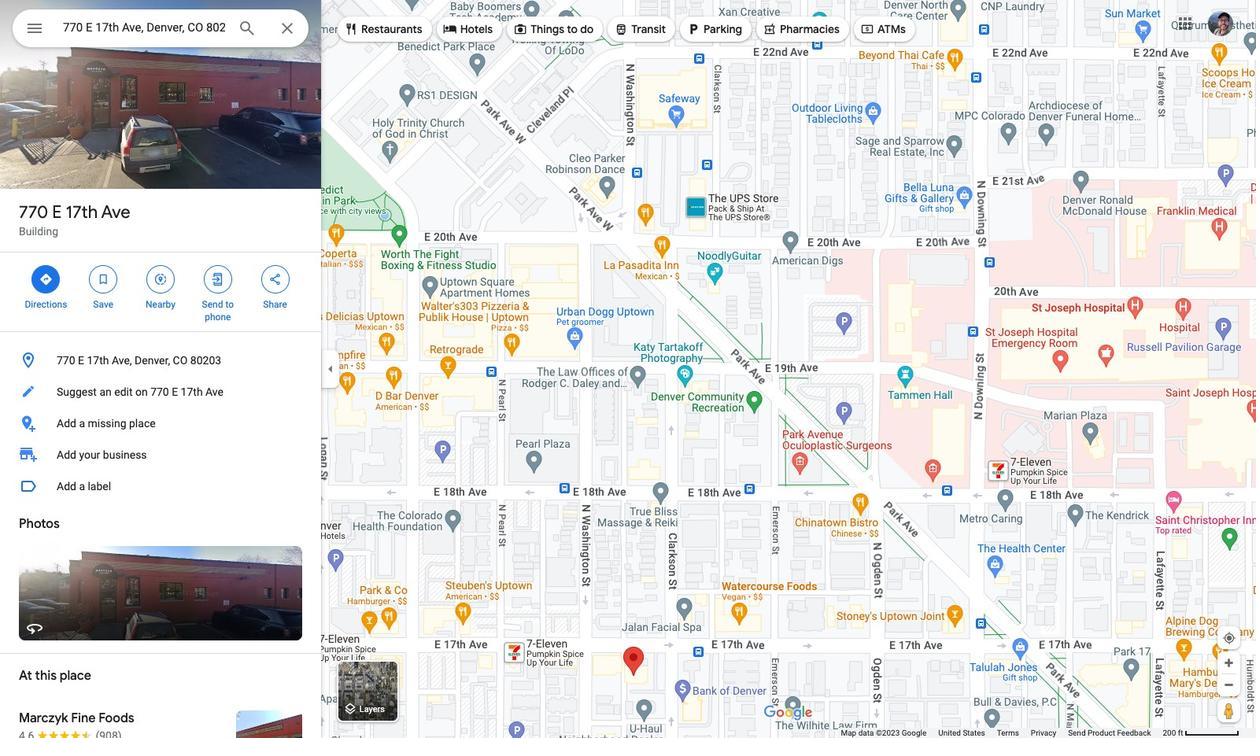 Task type: describe. For each thing, give the bounding box(es) containing it.
 hotels
[[443, 20, 493, 38]]

ave inside 770 e 17th ave building
[[101, 202, 130, 224]]

 restaurants
[[344, 20, 423, 38]]

show your location image
[[1223, 632, 1237, 646]]

add your business link
[[0, 439, 321, 471]]

map
[[841, 729, 857, 738]]

200
[[1164, 729, 1177, 738]]

a for label
[[79, 480, 85, 493]]

at
[[19, 669, 32, 684]]

hotels
[[460, 22, 493, 36]]

layers
[[360, 705, 385, 715]]

add your business
[[57, 449, 147, 461]]


[[268, 271, 282, 288]]

pharmacies
[[780, 22, 840, 36]]

4.6 stars 908 reviews image
[[19, 728, 122, 739]]

 pharmacies
[[763, 20, 840, 38]]

atms
[[878, 22, 906, 36]]

80203
[[190, 354, 221, 367]]

add a missing place button
[[0, 408, 321, 439]]


[[687, 20, 701, 38]]

2 horizontal spatial 770
[[151, 386, 169, 398]]

do
[[581, 22, 594, 36]]

united
[[939, 729, 961, 738]]

 atms
[[861, 20, 906, 38]]

states
[[963, 729, 986, 738]]

200 ft
[[1164, 729, 1184, 738]]


[[154, 271, 168, 288]]

marczyk
[[19, 711, 68, 727]]

suggest
[[57, 386, 97, 398]]

label
[[88, 480, 111, 493]]

actions for 770 e 17th ave region
[[0, 253, 321, 332]]

add for add your business
[[57, 449, 76, 461]]

2 vertical spatial 17th
[[181, 386, 203, 398]]

privacy
[[1032, 729, 1057, 738]]


[[614, 20, 629, 38]]


[[96, 271, 110, 288]]

privacy button
[[1032, 728, 1057, 739]]

photos
[[19, 517, 60, 532]]

save
[[93, 299, 113, 310]]

nearby
[[146, 299, 176, 310]]

transit
[[632, 22, 666, 36]]

ave,
[[112, 354, 132, 367]]

send to phone
[[202, 299, 234, 323]]

restaurants
[[361, 22, 423, 36]]

770 E 17th Ave, Denver, CO 80203 field
[[13, 9, 309, 47]]

to inside  things to do
[[567, 22, 578, 36]]

 transit
[[614, 20, 666, 38]]

marczyk fine foods
[[19, 711, 134, 727]]

missing
[[88, 417, 126, 430]]

at this place
[[19, 669, 91, 684]]

none field inside 770 e 17th ave, denver, co 80203 field
[[63, 18, 225, 37]]

parking
[[704, 22, 743, 36]]

share
[[263, 299, 287, 310]]

terms button
[[998, 728, 1020, 739]]

zoom in image
[[1224, 658, 1236, 669]]

©2023
[[876, 729, 900, 738]]

 parking
[[687, 20, 743, 38]]

business
[[103, 449, 147, 461]]

map data ©2023 google
[[841, 729, 927, 738]]



Task type: vqa. For each thing, say whether or not it's contained in the screenshot.


Task type: locate. For each thing, give the bounding box(es) containing it.
ave inside button
[[206, 386, 224, 398]]

footer inside "google maps" element
[[841, 728, 1164, 739]]

e down co
[[172, 386, 178, 398]]

fine
[[71, 711, 96, 727]]


[[443, 20, 457, 38]]

1 horizontal spatial ave
[[206, 386, 224, 398]]

1 horizontal spatial place
[[129, 417, 156, 430]]

0 horizontal spatial e
[[52, 202, 62, 224]]

1 vertical spatial place
[[60, 669, 91, 684]]

e for ave
[[52, 202, 62, 224]]

feedback
[[1118, 729, 1152, 738]]

marczyk fine foods link
[[0, 699, 321, 739]]

2 vertical spatial e
[[172, 386, 178, 398]]

17th down co
[[181, 386, 203, 398]]


[[861, 20, 875, 38]]


[[211, 271, 225, 288]]

770 inside 770 e 17th ave building
[[19, 202, 48, 224]]

directions
[[25, 299, 67, 310]]

770 e 17th ave main content
[[0, 0, 321, 739]]

united states
[[939, 729, 986, 738]]

send product feedback button
[[1069, 728, 1152, 739]]

770
[[19, 202, 48, 224], [57, 354, 75, 367], [151, 386, 169, 398]]

0 vertical spatial ave
[[101, 202, 130, 224]]

0 horizontal spatial place
[[60, 669, 91, 684]]


[[344, 20, 358, 38]]

e for ave,
[[78, 354, 84, 367]]

this
[[35, 669, 57, 684]]

a
[[79, 417, 85, 430], [79, 480, 85, 493]]

0 vertical spatial to
[[567, 22, 578, 36]]

0 vertical spatial a
[[79, 417, 85, 430]]

17th up 
[[66, 202, 98, 224]]

1 vertical spatial add
[[57, 449, 76, 461]]

1 a from the top
[[79, 417, 85, 430]]

send inside send to phone
[[202, 299, 223, 310]]

to up phone
[[226, 299, 234, 310]]

17th left ave,
[[87, 354, 109, 367]]

add inside button
[[57, 417, 76, 430]]

 things to do
[[514, 20, 594, 38]]

suggest an edit on 770 e 17th ave
[[57, 386, 224, 398]]

0 vertical spatial place
[[129, 417, 156, 430]]

product
[[1088, 729, 1116, 738]]

0 horizontal spatial send
[[202, 299, 223, 310]]

0 vertical spatial 770
[[19, 202, 48, 224]]

ave
[[101, 202, 130, 224], [206, 386, 224, 398]]

0 horizontal spatial ave
[[101, 202, 130, 224]]

add left label
[[57, 480, 76, 493]]

17th
[[66, 202, 98, 224], [87, 354, 109, 367], [181, 386, 203, 398]]

a left missing
[[79, 417, 85, 430]]

e
[[52, 202, 62, 224], [78, 354, 84, 367], [172, 386, 178, 398]]

None field
[[63, 18, 225, 37]]

send inside button
[[1069, 729, 1086, 738]]

1 add from the top
[[57, 417, 76, 430]]

building
[[19, 225, 58, 238]]

send
[[202, 299, 223, 310], [1069, 729, 1086, 738]]

add a label button
[[0, 471, 321, 502]]

add
[[57, 417, 76, 430], [57, 449, 76, 461], [57, 480, 76, 493]]

e inside 770 e 17th ave building
[[52, 202, 62, 224]]

a left label
[[79, 480, 85, 493]]

zoom out image
[[1224, 680, 1236, 691]]

add inside button
[[57, 480, 76, 493]]


[[39, 271, 53, 288]]

2 add from the top
[[57, 449, 76, 461]]

terms
[[998, 729, 1020, 738]]

1 vertical spatial e
[[78, 354, 84, 367]]

1 vertical spatial a
[[79, 480, 85, 493]]

770 up the "building"
[[19, 202, 48, 224]]

place right this
[[60, 669, 91, 684]]

770 e 17th ave, denver, co 80203 button
[[0, 345, 321, 376]]

send up phone
[[202, 299, 223, 310]]


[[25, 17, 44, 39]]

on
[[135, 386, 148, 398]]

place down on
[[129, 417, 156, 430]]

2 vertical spatial 770
[[151, 386, 169, 398]]

footer containing map data ©2023 google
[[841, 728, 1164, 739]]

 search field
[[13, 9, 309, 50]]

a for missing
[[79, 417, 85, 430]]

add a missing place
[[57, 417, 156, 430]]

3 add from the top
[[57, 480, 76, 493]]

0 vertical spatial e
[[52, 202, 62, 224]]

add for add a label
[[57, 480, 76, 493]]

200 ft button
[[1164, 729, 1240, 738]]

foods
[[99, 711, 134, 727]]

ft
[[1179, 729, 1184, 738]]

add down suggest
[[57, 417, 76, 430]]

770 right on
[[151, 386, 169, 398]]

an
[[100, 386, 112, 398]]

united states button
[[939, 728, 986, 739]]

1 horizontal spatial 770
[[57, 354, 75, 367]]

0 vertical spatial add
[[57, 417, 76, 430]]

0 vertical spatial send
[[202, 299, 223, 310]]


[[763, 20, 777, 38]]

your
[[79, 449, 100, 461]]

0 horizontal spatial to
[[226, 299, 234, 310]]

add left the your
[[57, 449, 76, 461]]

a inside button
[[79, 480, 85, 493]]

e up suggest
[[78, 354, 84, 367]]

co
[[173, 354, 188, 367]]

1 vertical spatial send
[[1069, 729, 1086, 738]]

footer
[[841, 728, 1164, 739]]

things
[[531, 22, 565, 36]]

add a label
[[57, 480, 111, 493]]

2 vertical spatial add
[[57, 480, 76, 493]]

0 vertical spatial 17th
[[66, 202, 98, 224]]

1 horizontal spatial to
[[567, 22, 578, 36]]

data
[[859, 729, 874, 738]]

770 for ave,
[[57, 354, 75, 367]]

ave down 80203
[[206, 386, 224, 398]]

google account: cj baylor  
(christian.baylor@adept.ai) image
[[1209, 11, 1234, 36]]

show street view coverage image
[[1218, 699, 1241, 723]]

ave up 
[[101, 202, 130, 224]]

a inside button
[[79, 417, 85, 430]]

edit
[[114, 386, 133, 398]]

denver,
[[135, 354, 170, 367]]

send left product
[[1069, 729, 1086, 738]]

1 vertical spatial 17th
[[87, 354, 109, 367]]

google
[[902, 729, 927, 738]]

1 vertical spatial 770
[[57, 354, 75, 367]]

770 e 17th ave building
[[19, 202, 130, 238]]

collapse side panel image
[[322, 361, 339, 378]]

place inside button
[[129, 417, 156, 430]]

to left do
[[567, 22, 578, 36]]

1 vertical spatial to
[[226, 299, 234, 310]]

17th for ave
[[66, 202, 98, 224]]

 button
[[13, 9, 57, 50]]

send for send to phone
[[202, 299, 223, 310]]

770 for ave
[[19, 202, 48, 224]]

add for add a missing place
[[57, 417, 76, 430]]

send for send product feedback
[[1069, 729, 1086, 738]]


[[514, 20, 528, 38]]

to inside send to phone
[[226, 299, 234, 310]]

0 horizontal spatial 770
[[19, 202, 48, 224]]

e up the "building"
[[52, 202, 62, 224]]

google maps element
[[0, 0, 1257, 739]]

2 a from the top
[[79, 480, 85, 493]]

1 vertical spatial ave
[[206, 386, 224, 398]]

770 e 17th ave, denver, co 80203
[[57, 354, 221, 367]]

2 horizontal spatial e
[[172, 386, 178, 398]]

phone
[[205, 312, 231, 323]]

suggest an edit on 770 e 17th ave button
[[0, 376, 321, 408]]

1 horizontal spatial e
[[78, 354, 84, 367]]

place
[[129, 417, 156, 430], [60, 669, 91, 684]]

770 up suggest
[[57, 354, 75, 367]]

to
[[567, 22, 578, 36], [226, 299, 234, 310]]

17th for ave,
[[87, 354, 109, 367]]

17th inside 770 e 17th ave building
[[66, 202, 98, 224]]

send product feedback
[[1069, 729, 1152, 738]]

1 horizontal spatial send
[[1069, 729, 1086, 738]]



